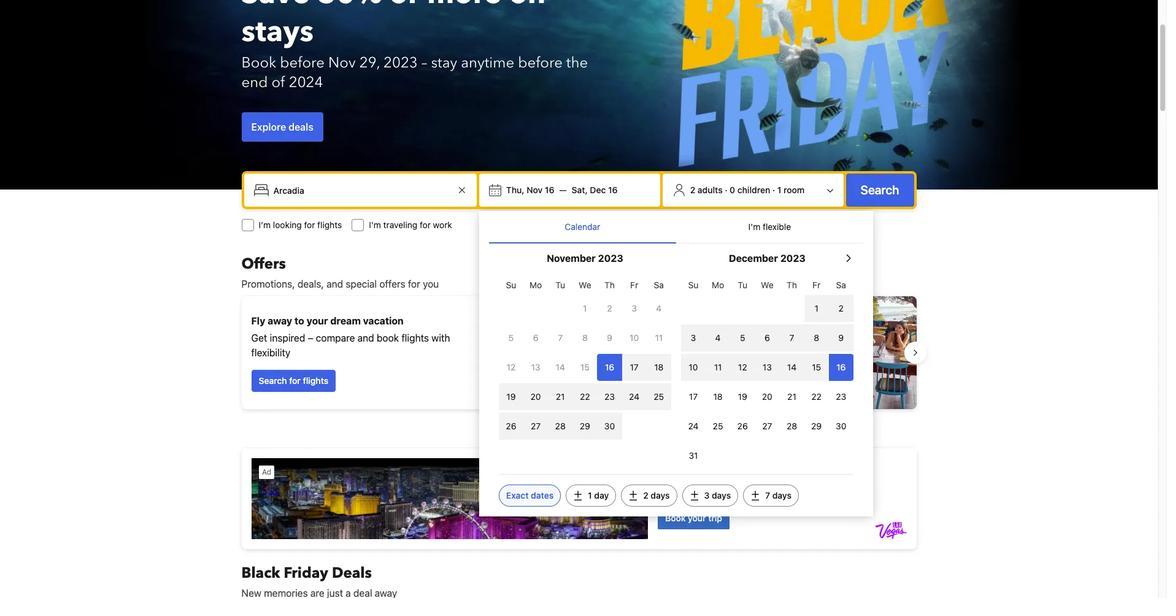 Task type: vqa. For each thing, say whether or not it's contained in the screenshot.
first Th from left
yes



Task type: describe. For each thing, give the bounding box(es) containing it.
you
[[423, 279, 439, 290]]

– inside "fly away to your dream vacation get inspired – compare and book flights with flexibility"
[[308, 333, 313, 344]]

for right looking
[[304, 220, 315, 230]]

to
[[295, 316, 304, 327]]

we for november
[[579, 280, 592, 290]]

grid for december
[[681, 273, 854, 470]]

thu,
[[506, 185, 525, 195]]

3 December 2023 checkbox
[[681, 325, 706, 352]]

27 December 2023 checkbox
[[755, 413, 780, 440]]

0
[[730, 185, 736, 195]]

i'm for i'm flexible
[[749, 222, 761, 232]]

17 cell
[[622, 352, 647, 381]]

5 cell
[[731, 322, 755, 352]]

explore deals link
[[242, 112, 323, 142]]

7 for the 7 november 2023 option
[[558, 333, 563, 343]]

black friday deals
[[242, 564, 372, 584]]

a
[[621, 383, 626, 394]]

promotions,
[[242, 279, 295, 290]]

10 for 10 december 2023 option
[[689, 362, 698, 373]]

25 for 25 option
[[713, 421, 724, 432]]

6 December 2023 checkbox
[[755, 325, 780, 352]]

28 for 28 december 2023 checkbox
[[787, 421, 798, 432]]

days for 2 days
[[651, 491, 670, 501]]

29 for the 29 "checkbox" on the bottom of page
[[580, 421, 591, 432]]

i'm traveling for work
[[369, 220, 452, 230]]

2023 for december
[[781, 253, 806, 264]]

29 cell
[[573, 411, 598, 440]]

looking
[[273, 220, 302, 230]]

term
[[594, 340, 615, 351]]

thu, nov 16 button
[[502, 179, 560, 201]]

black
[[242, 564, 280, 584]]

2 right day
[[644, 491, 649, 501]]

vacation inside take your longest vacation yet browse properties offering long- term stays, many at reduced monthly rates.
[[680, 308, 721, 319]]

take your longest vacation yet image
[[806, 297, 917, 410]]

7 November 2023 checkbox
[[548, 325, 573, 352]]

9 cell
[[829, 322, 854, 352]]

7 days
[[766, 491, 792, 501]]

i'm
[[259, 220, 271, 230]]

dream
[[331, 316, 361, 327]]

20 cell
[[524, 381, 548, 411]]

—
[[560, 185, 567, 195]]

november 2023
[[547, 253, 624, 264]]

17 November 2023 checkbox
[[622, 354, 647, 381]]

calendar
[[565, 222, 601, 232]]

dates
[[531, 491, 554, 501]]

search for search for flights
[[259, 376, 287, 386]]

4 December 2023 checkbox
[[706, 325, 731, 352]]

your inside "fly away to your dream vacation get inspired – compare and book flights with flexibility"
[[307, 316, 328, 327]]

book
[[377, 333, 399, 344]]

26 November 2023 checkbox
[[499, 413, 524, 440]]

16 inside checkbox
[[605, 362, 615, 373]]

30 November 2023 checkbox
[[598, 413, 622, 440]]

6 for the 6 november 2023 option
[[533, 333, 539, 343]]

exact
[[506, 491, 529, 501]]

fly away to your dream vacation get inspired – compare and book flights with flexibility
[[251, 316, 450, 359]]

24 for "24" checkbox
[[629, 392, 640, 402]]

adults
[[698, 185, 723, 195]]

sa for december 2023
[[837, 280, 847, 290]]

23 December 2023 checkbox
[[829, 384, 854, 411]]

and inside "fly away to your dream vacation get inspired – compare and book flights with flexibility"
[[358, 333, 374, 344]]

21 cell
[[548, 381, 573, 411]]

12 for 5
[[507, 362, 516, 373]]

get
[[251, 333, 267, 344]]

25 cell
[[647, 381, 672, 411]]

8 for 8 december 2023 option
[[814, 333, 820, 343]]

fly
[[251, 316, 265, 327]]

search for flights
[[259, 376, 329, 386]]

7 December 2023 checkbox
[[780, 325, 805, 352]]

deals
[[289, 122, 314, 133]]

11 November 2023 checkbox
[[647, 325, 672, 352]]

9 for 9 option
[[839, 333, 844, 343]]

10 November 2023 checkbox
[[622, 325, 647, 352]]

room
[[784, 185, 805, 195]]

24 for 24 checkbox
[[689, 421, 699, 432]]

20 December 2023 checkbox
[[755, 384, 780, 411]]

fr for november 2023
[[631, 280, 639, 290]]

book
[[242, 53, 277, 73]]

20 for '20 december 2023' option
[[762, 392, 773, 402]]

offers promotions, deals, and special offers for you
[[242, 254, 439, 290]]

of
[[272, 72, 285, 93]]

i'm flexible
[[749, 222, 792, 232]]

work
[[433, 220, 452, 230]]

1 left day
[[588, 491, 592, 501]]

27 November 2023 checkbox
[[524, 413, 548, 440]]

on
[[509, 0, 546, 14]]

16 right dec
[[608, 185, 618, 195]]

tu for december
[[738, 280, 748, 290]]

8 for 8 checkbox
[[583, 333, 588, 343]]

i'm flexible button
[[677, 211, 864, 243]]

4 for 4 option
[[657, 303, 662, 314]]

find a stay
[[601, 383, 645, 394]]

3 days
[[705, 491, 731, 501]]

inspired
[[270, 333, 305, 344]]

2 November 2023 checkbox
[[598, 295, 622, 322]]

offers
[[380, 279, 406, 290]]

more
[[427, 0, 502, 14]]

3 November 2023 checkbox
[[622, 295, 647, 322]]

stay inside save 30% or more on stays book before nov 29, 2023 – stay anytime before the end of 2024
[[431, 53, 458, 73]]

30 for 30 option
[[605, 421, 615, 432]]

21 for 21 checkbox
[[788, 392, 797, 402]]

2 inside 2 checkbox
[[607, 303, 613, 314]]

su for november
[[506, 280, 517, 290]]

2 vertical spatial 3
[[705, 491, 710, 501]]

fr for december 2023
[[813, 280, 821, 290]]

sat,
[[572, 185, 588, 195]]

17 for "17 november 2023" 'option'
[[630, 362, 639, 373]]

deals,
[[298, 279, 324, 290]]

25 November 2023 checkbox
[[647, 384, 672, 411]]

19 cell
[[499, 381, 524, 411]]

stay inside 'link'
[[628, 383, 645, 394]]

30%
[[317, 0, 382, 14]]

22 December 2023 checkbox
[[805, 384, 829, 411]]

2 adults · 0 children · 1 room button
[[668, 179, 839, 202]]

16 inside checkbox
[[837, 362, 846, 373]]

2 days
[[644, 491, 670, 501]]

5 for 5 december 2023 option
[[740, 333, 746, 343]]

for down 'flexibility'
[[289, 376, 301, 386]]

or
[[390, 0, 420, 14]]

13 for the 13 december 2023 checkbox
[[763, 362, 772, 373]]

search for search
[[861, 183, 900, 197]]

explore
[[251, 122, 286, 133]]

19 November 2023 checkbox
[[499, 384, 524, 411]]

30 December 2023 checkbox
[[829, 413, 854, 440]]

offering
[[678, 325, 712, 336]]

1 inside option
[[583, 303, 587, 314]]

stays
[[242, 12, 314, 52]]

flexibility
[[251, 348, 291, 359]]

10 December 2023 checkbox
[[681, 354, 706, 381]]

23 for "23 november 2023" option
[[605, 392, 615, 402]]

7 for 7 checkbox
[[790, 333, 795, 343]]

9 for 9 option
[[607, 333, 613, 343]]

19 for 19 december 2023 checkbox
[[738, 392, 748, 402]]

longest
[[642, 308, 678, 319]]

save 30% or more on stays book before nov 29, 2023 – stay anytime before the end of 2024
[[242, 0, 588, 93]]

reduced
[[684, 340, 720, 351]]

we for december
[[761, 280, 774, 290]]

day
[[595, 491, 609, 501]]

with
[[432, 333, 450, 344]]

stays,
[[617, 340, 643, 351]]

friday
[[284, 564, 328, 584]]

compare
[[316, 333, 355, 344]]

22 November 2023 checkbox
[[573, 384, 598, 411]]

18 November 2023 checkbox
[[647, 354, 672, 381]]

nov inside save 30% or more on stays book before nov 29, 2023 – stay anytime before the end of 2024
[[328, 53, 356, 73]]

15 cell
[[805, 352, 829, 381]]

29 November 2023 checkbox
[[573, 413, 598, 440]]

th for november 2023
[[605, 280, 615, 290]]

region containing take your longest vacation yet
[[232, 292, 927, 414]]

browse
[[594, 325, 627, 336]]

26 December 2023 checkbox
[[731, 413, 755, 440]]

14 November 2023 checkbox
[[548, 354, 573, 381]]

4 November 2023 checkbox
[[647, 295, 672, 322]]

13 for 13 checkbox
[[531, 362, 541, 373]]

28 December 2023 checkbox
[[780, 413, 805, 440]]

away
[[268, 316, 292, 327]]

dec
[[590, 185, 606, 195]]

8 cell
[[805, 322, 829, 352]]

i'm looking for flights
[[259, 220, 342, 230]]

the
[[567, 53, 588, 73]]

flexible
[[763, 222, 792, 232]]

9 December 2023 checkbox
[[829, 325, 854, 352]]

8 December 2023 checkbox
[[805, 325, 829, 352]]

december 2023
[[729, 253, 806, 264]]

1 horizontal spatial 7
[[766, 491, 771, 501]]

1 vertical spatial nov
[[527, 185, 543, 195]]

23 cell
[[598, 381, 622, 411]]

2 inside 2 adults · 0 children · 1 room button
[[691, 185, 696, 195]]

sat, dec 16 button
[[567, 179, 623, 201]]

18 for 18 november 2023 checkbox
[[655, 362, 664, 373]]

long-
[[715, 325, 739, 336]]

27 for 27 option
[[531, 421, 541, 432]]

search for flights link
[[251, 370, 336, 392]]

2 · from the left
[[773, 185, 776, 195]]

traveling
[[384, 220, 418, 230]]

5 November 2023 checkbox
[[499, 325, 524, 352]]

26 for 26 december 2023 option
[[738, 421, 748, 432]]

november
[[547, 253, 596, 264]]

29,
[[360, 53, 380, 73]]

yet
[[723, 308, 738, 319]]

1 · from the left
[[725, 185, 728, 195]]

22 for "22" option
[[812, 392, 822, 402]]

12 December 2023 checkbox
[[731, 354, 755, 381]]

children
[[738, 185, 771, 195]]

31
[[689, 451, 698, 461]]

30 cell
[[598, 411, 622, 440]]

main content containing offers
[[232, 254, 927, 599]]

16 December 2023 checkbox
[[829, 354, 854, 381]]

end
[[242, 72, 268, 93]]

16 left —
[[545, 185, 555, 195]]



Task type: locate. For each thing, give the bounding box(es) containing it.
1 November 2023 checkbox
[[573, 295, 598, 322]]

1 vertical spatial 3
[[691, 333, 696, 343]]

5 left the 6 november 2023 option
[[509, 333, 514, 343]]

1 horizontal spatial 8
[[814, 333, 820, 343]]

4 cell
[[706, 322, 731, 352]]

stay right a
[[628, 383, 645, 394]]

28 inside checkbox
[[555, 421, 566, 432]]

1 cell
[[805, 293, 829, 322]]

23 inside checkbox
[[836, 392, 847, 402]]

rates.
[[633, 355, 658, 366]]

24 inside "24" checkbox
[[629, 392, 640, 402]]

sa for november 2023
[[654, 280, 664, 290]]

1 horizontal spatial before
[[518, 53, 563, 73]]

20
[[531, 392, 541, 402], [762, 392, 773, 402]]

2 6 from the left
[[765, 333, 770, 343]]

10 cell
[[681, 352, 706, 381]]

20 November 2023 checkbox
[[524, 384, 548, 411]]

22 for 22 checkbox in the bottom of the page
[[580, 392, 590, 402]]

0 horizontal spatial fr
[[631, 280, 639, 290]]

19 left '20 december 2023' option
[[738, 392, 748, 402]]

1 vertical spatial stay
[[628, 383, 645, 394]]

2 th from the left
[[787, 280, 798, 290]]

1 horizontal spatial 10
[[689, 362, 698, 373]]

–
[[422, 53, 428, 73], [308, 333, 313, 344]]

29 right "28 november 2023" checkbox
[[580, 421, 591, 432]]

0 horizontal spatial 13
[[531, 362, 541, 373]]

6 for 6 december 2023 option
[[765, 333, 770, 343]]

i'm left flexible
[[749, 222, 761, 232]]

progress bar inside 'main content'
[[562, 419, 596, 424]]

2 13 from the left
[[763, 362, 772, 373]]

0 horizontal spatial 18
[[655, 362, 664, 373]]

1 horizontal spatial 9
[[839, 333, 844, 343]]

22 right 21 november 2023 checkbox
[[580, 392, 590, 402]]

24 November 2023 checkbox
[[622, 384, 647, 411]]

3 days from the left
[[773, 491, 792, 501]]

12 for 11
[[739, 362, 748, 373]]

1 horizontal spatial stay
[[628, 383, 645, 394]]

13 December 2023 checkbox
[[755, 354, 780, 381]]

0 horizontal spatial 29
[[580, 421, 591, 432]]

6 right 5 december 2023 option
[[765, 333, 770, 343]]

4
[[657, 303, 662, 314], [716, 333, 721, 343]]

3 cell
[[681, 322, 706, 352]]

take
[[594, 308, 616, 319]]

28
[[555, 421, 566, 432], [787, 421, 798, 432]]

flights left 'with'
[[402, 333, 429, 344]]

0 horizontal spatial search
[[259, 376, 287, 386]]

before left the
[[518, 53, 563, 73]]

1 grid from the left
[[499, 273, 672, 440]]

19 for 19 checkbox
[[507, 392, 516, 402]]

1 horizontal spatial 20
[[762, 392, 773, 402]]

2 15 from the left
[[812, 362, 822, 373]]

21 November 2023 checkbox
[[548, 384, 573, 411]]

0 horizontal spatial 11
[[655, 333, 663, 343]]

th up 2 checkbox
[[605, 280, 615, 290]]

1 day
[[588, 491, 609, 501]]

2 14 from the left
[[788, 362, 797, 373]]

0 horizontal spatial we
[[579, 280, 592, 290]]

1 horizontal spatial grid
[[681, 273, 854, 470]]

we down december 2023
[[761, 280, 774, 290]]

2 20 from the left
[[762, 392, 773, 402]]

12 left 13 checkbox
[[507, 362, 516, 373]]

2 left adults
[[691, 185, 696, 195]]

19 December 2023 checkbox
[[731, 384, 755, 411]]

we up 1 november 2023 option
[[579, 280, 592, 290]]

7
[[558, 333, 563, 343], [790, 333, 795, 343], [766, 491, 771, 501]]

many
[[646, 340, 670, 351]]

28 inside checkbox
[[787, 421, 798, 432]]

tu
[[556, 280, 566, 290], [738, 280, 748, 290]]

15 December 2023 checkbox
[[805, 354, 829, 381]]

3 right at
[[691, 333, 696, 343]]

mo
[[530, 280, 542, 290], [712, 280, 725, 290]]

1 fr from the left
[[631, 280, 639, 290]]

1 vertical spatial 18
[[714, 392, 723, 402]]

14
[[556, 362, 565, 373], [788, 362, 797, 373]]

2 right 1 "option" in the right of the page
[[839, 303, 844, 314]]

2 we from the left
[[761, 280, 774, 290]]

19 inside cell
[[507, 392, 516, 402]]

1 horizontal spatial 18
[[714, 392, 723, 402]]

1 we from the left
[[579, 280, 592, 290]]

Where are you going? field
[[269, 179, 455, 201]]

6 inside cell
[[765, 333, 770, 343]]

th down december 2023
[[787, 280, 798, 290]]

1 vertical spatial 25
[[713, 421, 724, 432]]

at
[[673, 340, 681, 351]]

vacation up book
[[363, 316, 404, 327]]

2 up the browse
[[607, 303, 613, 314]]

4 for "4 december 2023" checkbox
[[716, 333, 721, 343]]

su up 5 november 2023 option
[[506, 280, 517, 290]]

25 inside checkbox
[[654, 392, 664, 402]]

14 for 14 checkbox
[[556, 362, 565, 373]]

21 inside 21 november 2023 checkbox
[[556, 392, 565, 402]]

15 left the 16 checkbox
[[581, 362, 590, 373]]

1 12 from the left
[[507, 362, 516, 373]]

11 inside option
[[655, 333, 663, 343]]

2023 right 29,
[[384, 53, 418, 73]]

0 horizontal spatial mo
[[530, 280, 542, 290]]

1 sa from the left
[[654, 280, 664, 290]]

2 days from the left
[[712, 491, 731, 501]]

16 up find
[[605, 362, 615, 373]]

0 vertical spatial 10
[[630, 333, 639, 343]]

1 5 from the left
[[509, 333, 514, 343]]

nov left 29,
[[328, 53, 356, 73]]

1 26 from the left
[[506, 421, 517, 432]]

20 inside option
[[762, 392, 773, 402]]

0 vertical spatial nov
[[328, 53, 356, 73]]

1 before from the left
[[280, 53, 325, 73]]

26
[[506, 421, 517, 432], [738, 421, 748, 432]]

29 inside "checkbox"
[[580, 421, 591, 432]]

10 inside 10 december 2023 option
[[689, 362, 698, 373]]

9
[[607, 333, 613, 343], [839, 333, 844, 343]]

0 horizontal spatial 4
[[657, 303, 662, 314]]

for inside offers promotions, deals, and special offers for you
[[408, 279, 420, 290]]

12 November 2023 checkbox
[[499, 354, 524, 381]]

1 16 cell from the left
[[598, 352, 622, 381]]

15
[[581, 362, 590, 373], [812, 362, 822, 373]]

advertisement region
[[242, 449, 917, 550]]

2 21 from the left
[[788, 392, 797, 402]]

24 right a
[[629, 392, 640, 402]]

26 left 27 option
[[506, 421, 517, 432]]

1 horizontal spatial vacation
[[680, 308, 721, 319]]

th
[[605, 280, 615, 290], [787, 280, 798, 290]]

thu, nov 16 — sat, dec 16
[[506, 185, 618, 195]]

11 right 10 december 2023 option
[[715, 362, 722, 373]]

0 horizontal spatial 23
[[605, 392, 615, 402]]

stay left anytime
[[431, 53, 458, 73]]

1 horizontal spatial 6
[[765, 333, 770, 343]]

tu down november
[[556, 280, 566, 290]]

26 right 25 option
[[738, 421, 748, 432]]

10 inside 10 option
[[630, 333, 639, 343]]

2 tu from the left
[[738, 280, 748, 290]]

0 vertical spatial and
[[327, 279, 343, 290]]

1 vertical spatial –
[[308, 333, 313, 344]]

2023 inside save 30% or more on stays book before nov 29, 2023 – stay anytime before the end of 2024
[[384, 53, 418, 73]]

0 vertical spatial 3
[[632, 303, 637, 314]]

2 sa from the left
[[837, 280, 847, 290]]

1 vertical spatial 24
[[689, 421, 699, 432]]

save
[[242, 0, 310, 14]]

1 vertical spatial 10
[[689, 362, 698, 373]]

18 December 2023 checkbox
[[706, 384, 731, 411]]

17 left 18 december 2023 checkbox
[[689, 392, 698, 402]]

2024
[[289, 72, 323, 93]]

7 inside checkbox
[[790, 333, 795, 343]]

6
[[533, 333, 539, 343], [765, 333, 770, 343]]

7 right 3 days at the right
[[766, 491, 771, 501]]

23
[[605, 392, 615, 402], [836, 392, 847, 402]]

– inside save 30% or more on stays book before nov 29, 2023 – stay anytime before the end of 2024
[[422, 53, 428, 73]]

find a stay link
[[594, 378, 653, 400]]

21 inside 21 checkbox
[[788, 392, 797, 402]]

2 28 from the left
[[787, 421, 798, 432]]

14 left 15 option
[[556, 362, 565, 373]]

special
[[346, 279, 377, 290]]

16 November 2023 checkbox
[[598, 354, 622, 381]]

9 inside option
[[607, 333, 613, 343]]

15 inside cell
[[812, 362, 822, 373]]

1 29 from the left
[[580, 421, 591, 432]]

1 December 2023 checkbox
[[805, 295, 829, 322]]

1 13 from the left
[[531, 362, 541, 373]]

2 30 from the left
[[836, 421, 847, 432]]

5 right long-
[[740, 333, 746, 343]]

0 horizontal spatial 26
[[506, 421, 517, 432]]

28 for "28 november 2023" checkbox
[[555, 421, 566, 432]]

and left book
[[358, 333, 374, 344]]

0 horizontal spatial days
[[651, 491, 670, 501]]

1 horizontal spatial 14
[[788, 362, 797, 373]]

your right take
[[618, 308, 640, 319]]

18 inside checkbox
[[714, 392, 723, 402]]

calendar button
[[489, 211, 677, 243]]

21 December 2023 checkbox
[[780, 384, 805, 411]]

23 for 23 december 2023 checkbox
[[836, 392, 847, 402]]

24 December 2023 checkbox
[[681, 413, 706, 440]]

12
[[507, 362, 516, 373], [739, 362, 748, 373]]

– right 29,
[[422, 53, 428, 73]]

days for 7 days
[[773, 491, 792, 501]]

1 horizontal spatial 22
[[812, 392, 822, 402]]

2 5 from the left
[[740, 333, 746, 343]]

0 horizontal spatial 9
[[607, 333, 613, 343]]

8 November 2023 checkbox
[[573, 325, 598, 352]]

15 right 14 december 2023 "option"
[[812, 362, 822, 373]]

8 inside checkbox
[[583, 333, 588, 343]]

30 right the 29 december 2023 option
[[836, 421, 847, 432]]

0 horizontal spatial 2023
[[384, 53, 418, 73]]

25 inside option
[[713, 421, 724, 432]]

2 horizontal spatial days
[[773, 491, 792, 501]]

11 cell
[[706, 352, 731, 381]]

2 22 from the left
[[812, 392, 822, 402]]

14 cell
[[780, 352, 805, 381]]

11 left at
[[655, 333, 663, 343]]

11 December 2023 checkbox
[[706, 354, 731, 381]]

i'm inside 'button'
[[749, 222, 761, 232]]

2023 down flexible
[[781, 253, 806, 264]]

0 horizontal spatial 8
[[583, 333, 588, 343]]

1 30 from the left
[[605, 421, 615, 432]]

24 left 25 option
[[689, 421, 699, 432]]

0 horizontal spatial nov
[[328, 53, 356, 73]]

1 left room
[[778, 185, 782, 195]]

13 November 2023 checkbox
[[524, 354, 548, 381]]

offers
[[242, 254, 286, 274]]

8 right 7 checkbox
[[814, 333, 820, 343]]

2 29 from the left
[[812, 421, 822, 432]]

1 horizontal spatial 26
[[738, 421, 748, 432]]

1 19 from the left
[[507, 392, 516, 402]]

2 9 from the left
[[839, 333, 844, 343]]

2 16 cell from the left
[[829, 352, 854, 381]]

2 19 from the left
[[738, 392, 748, 402]]

8
[[583, 333, 588, 343], [814, 333, 820, 343]]

mo up "yet"
[[712, 280, 725, 290]]

1 su from the left
[[506, 280, 517, 290]]

17 down stays, at the right bottom of the page
[[630, 362, 639, 373]]

1 vertical spatial 17
[[689, 392, 698, 402]]

7 inside option
[[558, 333, 563, 343]]

0 horizontal spatial 17
[[630, 362, 639, 373]]

0 vertical spatial 25
[[654, 392, 664, 402]]

2 23 from the left
[[836, 392, 847, 402]]

0 horizontal spatial 20
[[531, 392, 541, 402]]

29 December 2023 checkbox
[[805, 413, 829, 440]]

vacation
[[680, 308, 721, 319], [363, 316, 404, 327]]

2 fr from the left
[[813, 280, 821, 290]]

search inside 'main content'
[[259, 376, 287, 386]]

19 left 20 november 2023 checkbox
[[507, 392, 516, 402]]

8 inside option
[[814, 333, 820, 343]]

16 cell
[[598, 352, 622, 381], [829, 352, 854, 381]]

21
[[556, 392, 565, 402], [788, 392, 797, 402]]

0 horizontal spatial sa
[[654, 280, 664, 290]]

10
[[630, 333, 639, 343], [689, 362, 698, 373]]

14 right the 13 december 2023 checkbox
[[788, 362, 797, 373]]

1 15 from the left
[[581, 362, 590, 373]]

0 horizontal spatial ·
[[725, 185, 728, 195]]

tab list
[[489, 211, 864, 244]]

1 vertical spatial and
[[358, 333, 374, 344]]

18 inside checkbox
[[655, 362, 664, 373]]

9 right 8 december 2023 option
[[839, 333, 844, 343]]

nov
[[328, 53, 356, 73], [527, 185, 543, 195]]

27 inside 27 december 2023 option
[[763, 421, 773, 432]]

18
[[655, 362, 664, 373], [714, 392, 723, 402]]

17 inside 'option'
[[630, 362, 639, 373]]

flights down the compare
[[303, 376, 329, 386]]

tu for november
[[556, 280, 566, 290]]

fr
[[631, 280, 639, 290], [813, 280, 821, 290]]

progress bar
[[562, 419, 596, 424]]

30 inside checkbox
[[836, 421, 847, 432]]

· right children at the top right of page
[[773, 185, 776, 195]]

27 cell
[[524, 411, 548, 440]]

mo for december
[[712, 280, 725, 290]]

2
[[691, 185, 696, 195], [607, 303, 613, 314], [839, 303, 844, 314], [644, 491, 649, 501]]

1 27 from the left
[[531, 421, 541, 432]]

deals
[[332, 564, 372, 584]]

9 inside option
[[839, 333, 844, 343]]

26 inside 26 november 2023 option
[[506, 421, 517, 432]]

2 before from the left
[[518, 53, 563, 73]]

0 horizontal spatial 5
[[509, 333, 514, 343]]

18 for 18 december 2023 checkbox
[[714, 392, 723, 402]]

properties
[[629, 325, 675, 336]]

1 horizontal spatial ·
[[773, 185, 776, 195]]

13
[[531, 362, 541, 373], [763, 362, 772, 373]]

1 horizontal spatial fr
[[813, 280, 821, 290]]

i'm for i'm traveling for work
[[369, 220, 381, 230]]

2 vertical spatial flights
[[303, 376, 329, 386]]

21 for 21 november 2023 checkbox
[[556, 392, 565, 402]]

5 for 5 november 2023 option
[[509, 333, 514, 343]]

26 inside 26 december 2023 option
[[738, 421, 748, 432]]

4 inside checkbox
[[716, 333, 721, 343]]

11 for 11 'option'
[[715, 362, 722, 373]]

4 right offering
[[716, 333, 721, 343]]

7 right 6 december 2023 option
[[790, 333, 795, 343]]

grid
[[499, 273, 672, 440], [681, 273, 854, 470]]

20 inside checkbox
[[531, 392, 541, 402]]

explore deals
[[251, 122, 314, 133]]

0 horizontal spatial vacation
[[363, 316, 404, 327]]

1 horizontal spatial 17
[[689, 392, 698, 402]]

20 right 19 checkbox
[[531, 392, 541, 402]]

fly away to your dream vacation image
[[479, 310, 565, 396]]

18 down many
[[655, 362, 664, 373]]

exact dates
[[506, 491, 554, 501]]

days for 3 days
[[712, 491, 731, 501]]

0 horizontal spatial stay
[[431, 53, 458, 73]]

7 cell
[[780, 322, 805, 352]]

1 inside button
[[778, 185, 782, 195]]

1 6 from the left
[[533, 333, 539, 343]]

0 vertical spatial –
[[422, 53, 428, 73]]

16 right '15' option
[[837, 362, 846, 373]]

8 left term
[[583, 333, 588, 343]]

25 for the "25 november 2023" checkbox
[[654, 392, 664, 402]]

2 inside 2 december 2023 option
[[839, 303, 844, 314]]

before
[[280, 53, 325, 73], [518, 53, 563, 73]]

2 horizontal spatial 2023
[[781, 253, 806, 264]]

0 horizontal spatial and
[[327, 279, 343, 290]]

15 November 2023 checkbox
[[573, 354, 598, 381]]

1 22 from the left
[[580, 392, 590, 402]]

0 horizontal spatial th
[[605, 280, 615, 290]]

9 left stays, at the right bottom of the page
[[607, 333, 613, 343]]

2 8 from the left
[[814, 333, 820, 343]]

0 horizontal spatial 27
[[531, 421, 541, 432]]

17 inside checkbox
[[689, 392, 698, 402]]

tu down december
[[738, 280, 748, 290]]

0 horizontal spatial 21
[[556, 392, 565, 402]]

take your longest vacation yet browse properties offering long- term stays, many at reduced monthly rates.
[[594, 308, 739, 366]]

11 inside 'option'
[[715, 362, 722, 373]]

0 vertical spatial 4
[[657, 303, 662, 314]]

for left work
[[420, 220, 431, 230]]

monthly
[[594, 355, 630, 366]]

0 horizontal spatial tu
[[556, 280, 566, 290]]

28 right 27 option
[[555, 421, 566, 432]]

1 8 from the left
[[583, 333, 588, 343]]

7 left 8 checkbox
[[558, 333, 563, 343]]

your
[[618, 308, 640, 319], [307, 316, 328, 327]]

25 December 2023 checkbox
[[706, 413, 731, 440]]

6 right 5 november 2023 option
[[533, 333, 539, 343]]

17
[[630, 362, 639, 373], [689, 392, 698, 402]]

grid for november
[[499, 273, 672, 440]]

1 horizontal spatial 4
[[716, 333, 721, 343]]

1 mo from the left
[[530, 280, 542, 290]]

2 adults · 0 children · 1 room
[[691, 185, 805, 195]]

27 for 27 december 2023 option
[[763, 421, 773, 432]]

flights inside "fly away to your dream vacation get inspired – compare and book flights with flexibility"
[[402, 333, 429, 344]]

10 for 10 option
[[630, 333, 639, 343]]

1 th from the left
[[605, 280, 615, 290]]

24 inside 24 checkbox
[[689, 421, 699, 432]]

1 horizontal spatial nov
[[527, 185, 543, 195]]

2 mo from the left
[[712, 280, 725, 290]]

18 cell
[[647, 352, 672, 381]]

vacation up offering
[[680, 308, 721, 319]]

28 November 2023 checkbox
[[548, 413, 573, 440]]

0 horizontal spatial 30
[[605, 421, 615, 432]]

search button
[[846, 174, 915, 207]]

17 for 17 december 2023 checkbox
[[689, 392, 698, 402]]

1 horizontal spatial 15
[[812, 362, 822, 373]]

1 vertical spatial flights
[[402, 333, 429, 344]]

search inside button
[[861, 183, 900, 197]]

4 up properties
[[657, 303, 662, 314]]

13 left 14 checkbox
[[531, 362, 541, 373]]

1 horizontal spatial –
[[422, 53, 428, 73]]

fr up 1 cell
[[813, 280, 821, 290]]

13 cell
[[755, 352, 780, 381]]

1 horizontal spatial search
[[861, 183, 900, 197]]

14 inside checkbox
[[556, 362, 565, 373]]

3 for 3 option
[[691, 333, 696, 343]]

1 23 from the left
[[605, 392, 615, 402]]

fr up 3 november 2023 option
[[631, 280, 639, 290]]

1 horizontal spatial 27
[[763, 421, 773, 432]]

21 right '20 december 2023' option
[[788, 392, 797, 402]]

20 right 19 december 2023 checkbox
[[762, 392, 773, 402]]

1 vertical spatial search
[[259, 376, 287, 386]]

2 cell
[[829, 293, 854, 322]]

17 December 2023 checkbox
[[681, 384, 706, 411]]

0 horizontal spatial your
[[307, 316, 328, 327]]

su for december
[[689, 280, 699, 290]]

0 vertical spatial search
[[861, 183, 900, 197]]

2023 for november
[[598, 253, 624, 264]]

25 right "24" checkbox
[[654, 392, 664, 402]]

0 horizontal spatial i'm
[[369, 220, 381, 230]]

27 right 26 december 2023 option
[[763, 421, 773, 432]]

1 left 2 december 2023 option
[[815, 303, 819, 314]]

stay
[[431, 53, 458, 73], [628, 383, 645, 394]]

1 horizontal spatial 12
[[739, 362, 748, 373]]

th for december 2023
[[787, 280, 798, 290]]

and inside offers promotions, deals, and special offers for you
[[327, 279, 343, 290]]

24 cell
[[622, 381, 647, 411]]

region
[[232, 292, 927, 414]]

23 inside option
[[605, 392, 615, 402]]

2023 right november
[[598, 253, 624, 264]]

31 December 2023 checkbox
[[681, 443, 706, 470]]

1 28 from the left
[[555, 421, 566, 432]]

2 grid from the left
[[681, 273, 854, 470]]

12 right 11 'option'
[[739, 362, 748, 373]]

1 21 from the left
[[556, 392, 565, 402]]

26 for 26 november 2023 option
[[506, 421, 517, 432]]

1 left take
[[583, 303, 587, 314]]

3 for 3 november 2023 option
[[632, 303, 637, 314]]

28 right 27 december 2023 option
[[787, 421, 798, 432]]

21 right 20 november 2023 checkbox
[[556, 392, 565, 402]]

2 27 from the left
[[763, 421, 773, 432]]

5 inside cell
[[740, 333, 746, 343]]

your inside take your longest vacation yet browse properties offering long- term stays, many at reduced monthly rates.
[[618, 308, 640, 319]]

27 right 26 november 2023 option
[[531, 421, 541, 432]]

1 horizontal spatial 13
[[763, 362, 772, 373]]

30 for the 30 december 2023 checkbox
[[836, 421, 847, 432]]

23 November 2023 checkbox
[[598, 384, 622, 411]]

15 for 15 option
[[581, 362, 590, 373]]

26 cell
[[499, 411, 524, 440]]

6 cell
[[755, 322, 780, 352]]

29 for the 29 december 2023 option
[[812, 421, 822, 432]]

29 inside option
[[812, 421, 822, 432]]

1 horizontal spatial tu
[[738, 280, 748, 290]]

1 vertical spatial 11
[[715, 362, 722, 373]]

11 for 11 november 2023 option
[[655, 333, 663, 343]]

1 horizontal spatial 29
[[812, 421, 822, 432]]

5
[[509, 333, 514, 343], [740, 333, 746, 343]]

3 right 2 checkbox
[[632, 303, 637, 314]]

2 December 2023 checkbox
[[829, 295, 854, 322]]

1 days from the left
[[651, 491, 670, 501]]

25 right 24 checkbox
[[713, 421, 724, 432]]

for left you
[[408, 279, 420, 290]]

1 9 from the left
[[607, 333, 613, 343]]

nov right thu,
[[527, 185, 543, 195]]

30 right the 29 "checkbox" on the bottom of page
[[605, 421, 615, 432]]

vacation inside "fly away to your dream vacation get inspired – compare and book flights with flexibility"
[[363, 316, 404, 327]]

and right deals,
[[327, 279, 343, 290]]

1 horizontal spatial and
[[358, 333, 374, 344]]

30 inside option
[[605, 421, 615, 432]]

sa up 4 option
[[654, 280, 664, 290]]

1 14 from the left
[[556, 362, 565, 373]]

10 left many
[[630, 333, 639, 343]]

3 down 31 december 2023 option
[[705, 491, 710, 501]]

1 horizontal spatial th
[[787, 280, 798, 290]]

10 down reduced
[[689, 362, 698, 373]]

3 inside cell
[[691, 333, 696, 343]]

1
[[778, 185, 782, 195], [583, 303, 587, 314], [815, 303, 819, 314], [588, 491, 592, 501]]

your right the to
[[307, 316, 328, 327]]

find
[[601, 383, 619, 394]]

1 horizontal spatial 3
[[691, 333, 696, 343]]

mo for november
[[530, 280, 542, 290]]

1 horizontal spatial 23
[[836, 392, 847, 402]]

december
[[729, 253, 779, 264]]

main content
[[232, 254, 927, 599]]

20 for 20 november 2023 checkbox
[[531, 392, 541, 402]]

1 horizontal spatial 30
[[836, 421, 847, 432]]

24
[[629, 392, 640, 402], [689, 421, 699, 432]]

0 horizontal spatial 22
[[580, 392, 590, 402]]

22 cell
[[573, 381, 598, 411]]

2 26 from the left
[[738, 421, 748, 432]]

1 horizontal spatial 25
[[713, 421, 724, 432]]

9 November 2023 checkbox
[[598, 325, 622, 352]]

6 November 2023 checkbox
[[524, 325, 548, 352]]

2023
[[384, 53, 418, 73], [598, 253, 624, 264], [781, 253, 806, 264]]

1 horizontal spatial i'm
[[749, 222, 761, 232]]

tab list containing calendar
[[489, 211, 864, 244]]

0 vertical spatial 18
[[655, 362, 664, 373]]

0 horizontal spatial 15
[[581, 362, 590, 373]]

2 12 from the left
[[739, 362, 748, 373]]

13 left 14 december 2023 "option"
[[763, 362, 772, 373]]

22
[[580, 392, 590, 402], [812, 392, 822, 402]]

4 inside option
[[657, 303, 662, 314]]

i'm
[[369, 220, 381, 230], [749, 222, 761, 232]]

before down stays
[[280, 53, 325, 73]]

2 su from the left
[[689, 280, 699, 290]]

22 inside checkbox
[[580, 392, 590, 402]]

12 inside cell
[[739, 362, 748, 373]]

0 vertical spatial flights
[[318, 220, 342, 230]]

1 tu from the left
[[556, 280, 566, 290]]

1 horizontal spatial your
[[618, 308, 640, 319]]

1 horizontal spatial 2023
[[598, 253, 624, 264]]

14 for 14 december 2023 "option"
[[788, 362, 797, 373]]

i'm left traveling at left
[[369, 220, 381, 230]]

anytime
[[461, 53, 515, 73]]

15 for '15' option
[[812, 362, 822, 373]]

0 horizontal spatial –
[[308, 333, 313, 344]]

19
[[507, 392, 516, 402], [738, 392, 748, 402]]

28 cell
[[548, 411, 573, 440]]

0 horizontal spatial 16 cell
[[598, 352, 622, 381]]

1 horizontal spatial sa
[[837, 280, 847, 290]]

14 inside "option"
[[788, 362, 797, 373]]

su up offering
[[689, 280, 699, 290]]

mo up the 6 november 2023 option
[[530, 280, 542, 290]]

13 inside cell
[[763, 362, 772, 373]]

14 December 2023 checkbox
[[780, 354, 805, 381]]

1 20 from the left
[[531, 392, 541, 402]]

16
[[545, 185, 555, 195], [608, 185, 618, 195], [605, 362, 615, 373], [837, 362, 846, 373]]

27 inside 27 option
[[531, 421, 541, 432]]

we
[[579, 280, 592, 290], [761, 280, 774, 290]]

12 cell
[[731, 352, 755, 381]]

1 inside "option"
[[815, 303, 819, 314]]

5 December 2023 checkbox
[[731, 325, 755, 352]]

1 horizontal spatial 21
[[788, 392, 797, 402]]

1 horizontal spatial days
[[712, 491, 731, 501]]

22 inside option
[[812, 392, 822, 402]]



